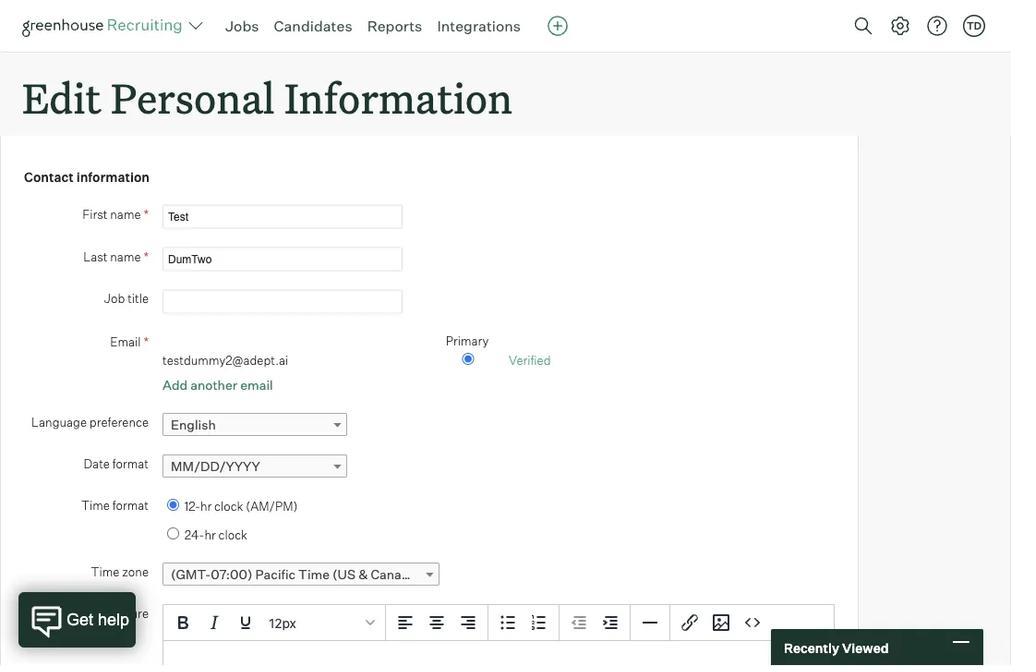 Task type: describe. For each thing, give the bounding box(es) containing it.
information
[[76, 169, 150, 185]]

contact information
[[24, 169, 150, 185]]

(gmt-07:00) pacific time (us & canada)
[[171, 567, 422, 583]]

another
[[190, 377, 238, 393]]

time left '(us' at the bottom left of the page
[[299, 567, 330, 583]]

verified
[[509, 352, 551, 367]]

hr for 24-
[[205, 528, 216, 542]]

12px group
[[164, 605, 834, 641]]

add
[[163, 377, 188, 393]]

time zone
[[91, 564, 149, 579]]

integrations
[[437, 17, 521, 35]]

format for time format
[[112, 498, 149, 512]]

recently
[[784, 640, 840, 656]]

email for *
[[110, 334, 141, 349]]

information
[[284, 70, 513, 125]]

date format
[[84, 456, 149, 471]]

12px
[[269, 615, 296, 630]]

time for time format
[[81, 498, 110, 512]]

email *
[[110, 333, 149, 349]]

jobs
[[225, 17, 259, 35]]

&
[[359, 567, 368, 583]]

language
[[32, 415, 87, 429]]

* for first name *
[[144, 206, 149, 222]]

td
[[967, 19, 982, 32]]

jobs link
[[225, 17, 259, 35]]

time format
[[81, 498, 149, 512]]

integrations link
[[437, 17, 521, 35]]

email for signature
[[63, 606, 94, 621]]

12px toolbar
[[164, 605, 386, 641]]

3 toolbar from the left
[[560, 605, 631, 641]]

(us
[[333, 567, 356, 583]]

name for first name *
[[110, 207, 141, 221]]

recently viewed
[[784, 640, 889, 656]]

title
[[128, 291, 149, 306]]

12-hr clock (am/pm)
[[185, 499, 298, 514]]

12-hr clock (AM/PM) radio
[[167, 499, 179, 511]]

1 toolbar from the left
[[386, 605, 489, 641]]

last name *
[[83, 248, 149, 264]]

zone
[[122, 564, 149, 579]]

job title
[[104, 291, 149, 306]]

pacific
[[255, 567, 296, 583]]

add another email
[[163, 377, 273, 393]]

preference
[[89, 415, 149, 429]]

3 * from the top
[[144, 333, 149, 349]]

td button
[[964, 15, 986, 37]]

07:00)
[[211, 567, 253, 583]]

12-
[[185, 499, 200, 514]]

candidates
[[274, 17, 353, 35]]

candidates link
[[274, 17, 353, 35]]

configure image
[[890, 15, 912, 37]]

edit personal information
[[22, 70, 513, 125]]

12px button
[[261, 607, 382, 639]]

email signature
[[63, 606, 149, 621]]

email
[[240, 377, 273, 393]]

search image
[[853, 15, 875, 37]]

date
[[84, 456, 110, 471]]



Task type: locate. For each thing, give the bounding box(es) containing it.
1 name from the top
[[110, 207, 141, 221]]

24-hr clock
[[185, 528, 248, 542]]

time left zone
[[91, 564, 120, 579]]

email down job title
[[110, 334, 141, 349]]

24-hr clock radio
[[167, 528, 179, 540]]

format
[[112, 456, 149, 471], [112, 498, 149, 512]]

viewed
[[843, 640, 889, 656]]

1 horizontal spatial email
[[110, 334, 141, 349]]

time for time zone
[[91, 564, 120, 579]]

hr for 12-
[[200, 499, 212, 514]]

format right date
[[112, 456, 149, 471]]

name inside first name *
[[110, 207, 141, 221]]

name right the "first"
[[110, 207, 141, 221]]

0 vertical spatial *
[[144, 206, 149, 222]]

2 name from the top
[[110, 249, 141, 264]]

reports
[[367, 17, 423, 35]]

1 format from the top
[[112, 456, 149, 471]]

job
[[104, 291, 125, 306]]

primary
[[446, 334, 489, 348]]

signature
[[97, 606, 149, 621]]

add another email link
[[163, 377, 273, 393]]

first name *
[[83, 206, 149, 222]]

td button
[[960, 11, 989, 41]]

clock down 12-hr clock (am/pm)
[[219, 528, 248, 542]]

clock
[[214, 499, 243, 514], [219, 528, 248, 542]]

0 vertical spatial clock
[[214, 499, 243, 514]]

hr right 24-hr clock radio
[[205, 528, 216, 542]]

0 vertical spatial hr
[[200, 499, 212, 514]]

1 vertical spatial *
[[144, 248, 149, 264]]

4 toolbar from the left
[[671, 605, 772, 641]]

mm/dd/yyyy
[[171, 458, 260, 475]]

language preference
[[32, 415, 149, 429]]

clock for 12-
[[214, 499, 243, 514]]

(gmt-07:00) pacific time (us & canada) link
[[163, 563, 440, 586]]

reports link
[[367, 17, 423, 35]]

format left 12-hr clock (am/pm) radio
[[112, 498, 149, 512]]

mm/dd/yyyy link
[[163, 455, 347, 478]]

clock for 24-
[[219, 528, 248, 542]]

None radio
[[462, 353, 474, 365]]

1 vertical spatial hr
[[205, 528, 216, 542]]

2 format from the top
[[112, 498, 149, 512]]

1 * from the top
[[144, 206, 149, 222]]

0 vertical spatial email
[[110, 334, 141, 349]]

1 vertical spatial email
[[63, 606, 94, 621]]

1 vertical spatial clock
[[219, 528, 248, 542]]

email inside email *
[[110, 334, 141, 349]]

2 vertical spatial *
[[144, 333, 149, 349]]

1 vertical spatial name
[[110, 249, 141, 264]]

time down date
[[81, 498, 110, 512]]

name for last name *
[[110, 249, 141, 264]]

name
[[110, 207, 141, 221], [110, 249, 141, 264]]

clock up the 24-hr clock
[[214, 499, 243, 514]]

2 * from the top
[[144, 248, 149, 264]]

0 vertical spatial format
[[112, 456, 149, 471]]

*
[[144, 206, 149, 222], [144, 248, 149, 264], [144, 333, 149, 349]]

* down the title
[[144, 333, 149, 349]]

english link
[[163, 413, 347, 436]]

None text field
[[163, 247, 403, 271]]

* for last name *
[[144, 248, 149, 264]]

last
[[83, 249, 108, 264]]

hr
[[200, 499, 212, 514], [205, 528, 216, 542]]

1 vertical spatial format
[[112, 498, 149, 512]]

canada)
[[371, 567, 422, 583]]

* up the title
[[144, 248, 149, 264]]

contact
[[24, 169, 74, 185]]

None text field
[[163, 205, 403, 229]]

2 toolbar from the left
[[489, 605, 560, 641]]

hr up the 24-hr clock
[[200, 499, 212, 514]]

toolbar
[[386, 605, 489, 641], [489, 605, 560, 641], [560, 605, 631, 641], [671, 605, 772, 641]]

first
[[83, 207, 108, 221]]

format for date format
[[112, 456, 149, 471]]

email left the signature
[[63, 606, 94, 621]]

name inside last name *
[[110, 249, 141, 264]]

0 horizontal spatial email
[[63, 606, 94, 621]]

(gmt-
[[171, 567, 211, 583]]

0 vertical spatial name
[[110, 207, 141, 221]]

* down information
[[144, 206, 149, 222]]

(am/pm)
[[246, 499, 298, 514]]

personal
[[111, 70, 275, 125]]

time
[[81, 498, 110, 512], [91, 564, 120, 579], [299, 567, 330, 583]]

name right last
[[110, 249, 141, 264]]

greenhouse recruiting image
[[22, 15, 188, 37]]

testdummy2@adept.ai
[[163, 352, 288, 367]]

24-
[[185, 528, 205, 542]]

edit
[[22, 70, 101, 125]]

english
[[171, 417, 216, 433]]

email
[[110, 334, 141, 349], [63, 606, 94, 621]]

Job title text field
[[163, 290, 403, 314]]



Task type: vqa. For each thing, say whether or not it's contained in the screenshot.
top 'Current'
no



